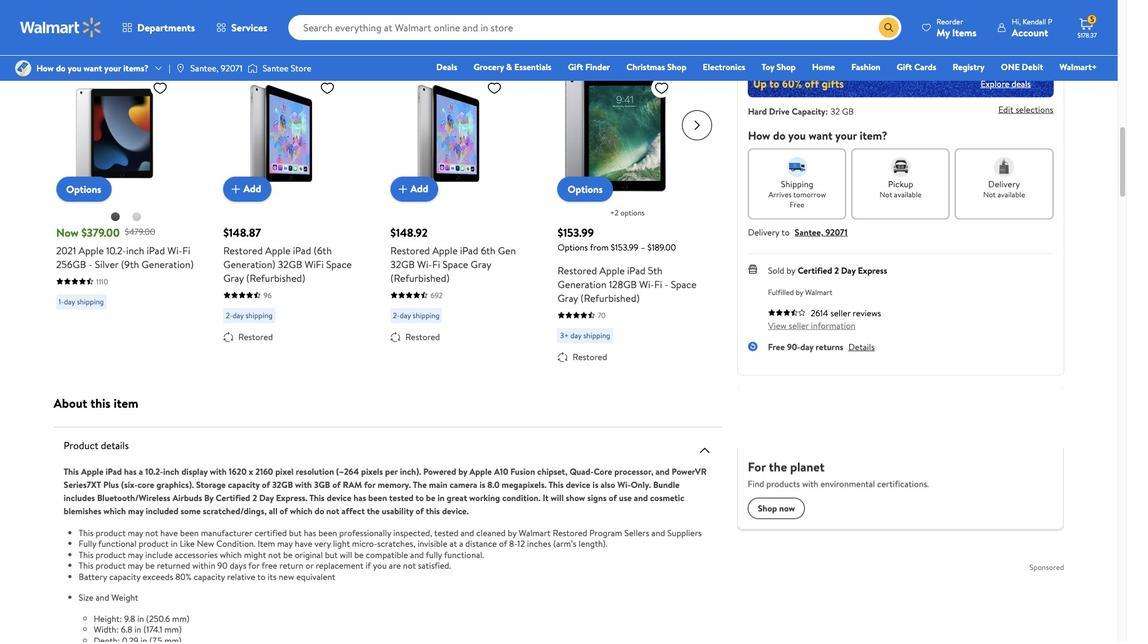 Task type: vqa. For each thing, say whether or not it's contained in the screenshot.
90005
no



Task type: describe. For each thing, give the bounding box(es) containing it.
ipad inside restored apple ipad 5th generation 128gb wi-fi - space gray (refurbished)
[[627, 262, 646, 276]]

core
[[137, 477, 154, 489]]

main
[[429, 477, 448, 489]]

product group containing $148.87
[[223, 48, 363, 364]]

1 horizontal spatial certified
[[798, 318, 832, 330]]

in inside this apple ipad has a 10.2-inch display with 1620 x 2160 pixel resolution (~264 pixels per inch). powered by apple a10 fusion chipset, quad-core processor, and powervr series7xt plus (six-core graphics). storage capacity of 32gb with 3gb of ram for memory. the main camera is 8.0 megapixels. this device is also wi-only. bundle includes bluetooth/wireless airbuds by certified 2 day express. this device has been tested to be in great working condition. it will show signs of use and cosmetic blemishes which may included some scratched/dings, all of which do not affect the usability of this device.
[[438, 490, 445, 503]]

of left use
[[609, 490, 617, 503]]

tomorrow
[[793, 243, 826, 253]]

restored down 3+ day shipping
[[573, 349, 607, 361]]

by right fulfilled
[[796, 340, 804, 351]]

pixel
[[275, 464, 294, 476]]

1 horizontal spatial capacity
[[194, 569, 225, 582]]

0 horizontal spatial have
[[160, 525, 178, 538]]

this up 'series7xt'
[[64, 464, 79, 476]]

will inside this apple ipad has a 10.2-inch display with 1620 x 2160 pixel resolution (~264 pixels per inch). powered by apple a10 fusion chipset, quad-core processor, and powervr series7xt plus (six-core graphics). storage capacity of 32gb with 3gb of ram for memory. the main camera is 8.0 megapixels. this device is also wi-only. bundle includes bluetooth/wireless airbuds by certified 2 day express. this device has been tested to be in great working condition. it will show signs of use and cosmetic blemishes which may included some scratched/dings, all of which do not affect the usability of this device.
[[551, 490, 564, 503]]

best seller for $148.92
[[396, 55, 429, 66]]

tested inside this apple ipad has a 10.2-inch display with 1620 x 2160 pixel resolution (~264 pixels per inch). powered by apple a10 fusion chipset, quad-core processor, and powervr series7xt plus (six-core graphics). storage capacity of 32gb with 3gb of ram for memory. the main camera is 8.0 megapixels. this device is also wi-only. bundle includes bluetooth/wireless airbuds by certified 2 day express. this device has been tested to be in great working condition. it will show signs of use and cosmetic blemishes which may included some scratched/dings, all of which do not affect the usability of this device.
[[389, 490, 414, 503]]

for inside this product may not have been manufacturer certified but has been professionally inspected, tested and cleaned by walmart restored program sellers and suppliers fully functional product in like new condition. item may have very light micro-scratches, invisible at a distance of 8-12 inches (arm's length). this product may include accessories which might not be original but will be compatible and fully functional. this product may be returned within 90 days for free return or replacement if you are not satisfied. battery capacity exceeds 80% capacity relative to its new equivalent
[[248, 558, 260, 571]]

add to favorites list, 2021 apple 10.2-inch ipad wi-fi 256gb - silver (9th generation) image
[[153, 78, 168, 94]]

you inside this product may not have been manufacturer certified but has been professionally inspected, tested and cleaned by walmart restored program sellers and suppliers fully functional product in like new condition. item may have very light micro-scratches, invisible at a distance of 8-12 inches (arm's length). this product may include accessories which might not be original but will be compatible and fully functional. this product may be returned within 90 days for free return or replacement if you are not satisfied. battery capacity exceeds 80% capacity relative to its new equivalent
[[373, 558, 387, 571]]

for inside this apple ipad has a 10.2-inch display with 1620 x 2160 pixel resolution (~264 pixels per inch). powered by apple a10 fusion chipset, quad-core processor, and powervr series7xt plus (six-core graphics). storage capacity of 32gb with 3gb of ram for memory. the main camera is 8.0 megapixels. this device is also wi-only. bundle includes bluetooth/wireless airbuds by certified 2 day express. this device has been tested to be in great working condition. it will show signs of use and cosmetic blemishes which may included some scratched/dings, all of which do not affect the usability of this device.
[[364, 477, 376, 489]]

(~264
[[336, 464, 359, 476]]

$148.92 restored apple ipad 6th gen 32gb wi-fi space gray (refurbished)
[[391, 223, 516, 283]]

0 horizontal spatial has
[[124, 464, 137, 476]]

cart
[[986, 80, 1003, 94]]

5
[[1090, 14, 1095, 25]]

device.
[[442, 503, 469, 516]]

2-day shipping for $148.87
[[226, 308, 273, 319]]

product up battery
[[96, 547, 126, 560]]

want for item?
[[809, 181, 833, 197]]

and right at
[[461, 525, 474, 538]]

not right the might
[[268, 547, 281, 560]]

one debit
[[1001, 61, 1044, 73]]

how for how do you want your item?
[[748, 181, 771, 197]]

0 vertical spatial day
[[841, 318, 856, 330]]

2-day shipping for $148.92
[[393, 308, 440, 319]]

 image for santee, 92071
[[175, 63, 185, 73]]

ram
[[343, 477, 362, 489]]

the
[[367, 503, 380, 516]]

delivery
[[748, 280, 780, 292]]

core
[[594, 464, 612, 476]]

buy
[[805, 80, 821, 94]]

about this item
[[54, 393, 138, 410]]

best for $148.92
[[396, 55, 410, 66]]

seller for $148.92
[[412, 55, 429, 66]]

product down blemishes
[[96, 525, 126, 538]]

- inside restored apple ipad 5th generation 128gb wi-fi - space gray (refurbished)
[[665, 276, 669, 289]]

weight
[[111, 590, 138, 603]]

gift cards
[[897, 61, 937, 73]]

options link for options from $153.99 – $189.00
[[558, 175, 613, 200]]

0 horizontal spatial been
[[180, 525, 199, 538]]

p
[[1048, 16, 1053, 27]]

of right "usability"
[[416, 503, 424, 516]]

options link for 2021 apple 10.2-inch ipad wi-fi 256gb - silver (9th generation)
[[56, 175, 111, 200]]

drive
[[769, 159, 790, 171]]

generation) inside $148.87 restored apple ipad (6th generation) 32gb wifi space gray (refurbished)
[[223, 256, 276, 269]]

affirm image
[[797, 11, 822, 21]]

0 vertical spatial but
[[289, 525, 302, 538]]

and right the 'size'
[[96, 590, 109, 603]]

quad-
[[570, 464, 594, 476]]

buy now button
[[748, 75, 898, 100]]

space gray image
[[110, 210, 120, 220]]

available for intent image for pickup
[[894, 243, 922, 253]]

3 best seller from the left
[[563, 55, 597, 66]]

1 is from the left
[[480, 477, 485, 489]]

functional.
[[444, 547, 484, 560]]

condition.
[[502, 490, 541, 503]]

10.2- for $379.00
[[106, 242, 126, 256]]

will inside this product may not have been manufacturer certified but has been professionally inspected, tested and cleaned by walmart restored program sellers and suppliers fully functional product in like new condition. item may have very light micro-scratches, invisible at a distance of 8-12 inches (arm's length). this product may include accessories which might not be original but will be compatible and fully functional. this product may be returned within 90 days for free return or replacement if you are not satisfied. battery capacity exceeds 80% capacity relative to its new equivalent
[[340, 547, 352, 560]]

gray for restored
[[558, 289, 578, 303]]

wi- inside $148.92 restored apple ipad 6th gen 32gb wi-fi space gray (refurbished)
[[417, 256, 432, 269]]

0 horizontal spatial capacity
[[109, 569, 141, 582]]

seller right view
[[789, 373, 809, 386]]

fulfilled by walmart
[[768, 340, 833, 351]]

been inside this apple ipad has a 10.2-inch display with 1620 x 2160 pixel resolution (~264 pixels per inch). powered by apple a10 fusion chipset, quad-core processor, and powervr series7xt plus (six-core graphics). storage capacity of 32gb with 3gb of ram for memory. the main camera is 8.0 megapixels. this device is also wi-only. bundle includes bluetooth/wireless airbuds by certified 2 day express. this device has been tested to be in great working condition. it will show signs of use and cosmetic blemishes which may included some scratched/dings, all of which do not affect the usability of this device.
[[368, 490, 387, 503]]

resolution
[[296, 464, 334, 476]]

1 vertical spatial device
[[327, 490, 351, 503]]

fi inside $148.92 restored apple ipad 6th gen 32gb wi-fi space gray (refurbished)
[[432, 256, 440, 269]]

product up returned
[[139, 536, 169, 549]]

be left returned
[[145, 558, 155, 571]]

ipad inside $148.92 restored apple ipad 6th gen 32gb wi-fi space gray (refurbished)
[[460, 242, 478, 256]]

1 horizontal spatial walmart
[[805, 340, 833, 351]]

of inside this product may not have been manufacturer certified but has been professionally inspected, tested and cleaned by walmart restored program sellers and suppliers fully functional product in like new condition. item may have very light micro-scratches, invisible at a distance of 8-12 inches (arm's length). this product may include accessories which might not be original but will be compatible and fully functional. this product may be returned within 90 days for free return or replacement if you are not satisfied. battery capacity exceeds 80% capacity relative to its new equivalent
[[499, 536, 507, 549]]

(6th
[[314, 242, 332, 256]]

processor,
[[614, 464, 654, 476]]

arrives
[[769, 243, 792, 253]]

0 vertical spatial santee,
[[191, 62, 219, 75]]

96
[[263, 288, 272, 299]]

not right are
[[403, 558, 416, 571]]

and right sellers
[[652, 525, 665, 538]]

1 vertical spatial 92071
[[826, 280, 848, 292]]

|
[[169, 62, 170, 75]]

shipping for 2021 apple 10.2-inch ipad wi-fi 256gb - silver (9th generation)
[[77, 294, 104, 305]]

working
[[469, 490, 500, 503]]

5 $178.37
[[1078, 14, 1097, 40]]

space for $148.92
[[443, 256, 468, 269]]

per
[[385, 464, 398, 476]]

your for items?
[[104, 62, 121, 75]]

fi inside restored apple ipad 5th generation 128gb wi-fi - space gray (refurbished)
[[654, 276, 662, 289]]

1 horizontal spatial have
[[295, 536, 313, 549]]

buy now
[[805, 80, 842, 94]]

fashion
[[852, 61, 881, 73]]

capacity inside this apple ipad has a 10.2-inch display with 1620 x 2160 pixel resolution (~264 pixels per inch). powered by apple a10 fusion chipset, quad-core processor, and powervr series7xt plus (six-core graphics). storage capacity of 32gb with 3gb of ram for memory. the main camera is 8.0 megapixels. this device is also wi-only. bundle includes bluetooth/wireless airbuds by certified 2 day express. this device has been tested to be in great working condition. it will show signs of use and cosmetic blemishes which may included some scratched/dings, all of which do not affect the usability of this device.
[[228, 477, 260, 489]]

apple up 'series7xt'
[[81, 464, 104, 476]]

clear search field text image
[[864, 22, 874, 32]]

be left if
[[354, 547, 364, 560]]

new
[[279, 569, 294, 582]]

restored down $19/mo with
[[763, 53, 798, 66]]

not available for intent image for delivery
[[983, 243, 1025, 253]]

might
[[244, 547, 266, 560]]

and up bundle
[[656, 464, 670, 476]]

view seller information
[[768, 373, 856, 386]]

hard
[[748, 159, 767, 171]]

services button
[[206, 13, 278, 43]]

departments button
[[112, 13, 206, 43]]

restored down 692 on the left of page
[[406, 329, 440, 341]]

shipping for restored apple ipad 6th gen 32gb wi-fi space gray (refurbished)
[[413, 308, 440, 319]]

wi- inside 'now $379.00 $479.00 2021 apple 10.2-inch ipad wi-fi 256gb - silver (9th generation)'
[[167, 242, 182, 256]]

selections
[[1016, 157, 1054, 169]]

product down functional
[[96, 558, 126, 571]]

now
[[823, 80, 842, 94]]

x
[[249, 464, 253, 476]]

my
[[937, 25, 950, 39]]

more for more savings
[[54, 24, 82, 41]]

in right 6.8
[[135, 622, 141, 635]]

if
[[366, 558, 371, 571]]

items?
[[123, 62, 149, 75]]

0 horizontal spatial which
[[103, 503, 126, 516]]

2 inside this apple ipad has a 10.2-inch display with 1620 x 2160 pixel resolution (~264 pixels per inch). powered by apple a10 fusion chipset, quad-core processor, and powervr series7xt plus (six-core graphics). storage capacity of 32gb with 3gb of ram for memory. the main camera is 8.0 megapixels. this device is also wi-only. bundle includes bluetooth/wireless airbuds by certified 2 day express. this device has been tested to be in great working condition. it will show signs of use and cosmetic blemishes which may included some scratched/dings, all of which do not affect the usability of this device.
[[252, 490, 257, 503]]

1 vertical spatial santee,
[[795, 280, 824, 292]]

up to sixty percent off deals. shop now. image
[[748, 123, 1054, 151]]

90
[[217, 558, 228, 571]]

fashion link
[[846, 60, 886, 74]]

grocery
[[474, 61, 504, 73]]

a inside this product may not have been manufacturer certified but has been professionally inspected, tested and cleaned by walmart restored program sellers and suppliers fully functional product in like new condition. item may have very light micro-scratches, invisible at a distance of 8-12 inches (arm's length). this product may include accessories which might not be original but will be compatible and fully functional. this product may be returned within 90 days for free return or replacement if you are not satisfied. battery capacity exceeds 80% capacity relative to its new equivalent
[[459, 536, 463, 549]]

fi inside 'now $379.00 $479.00 2021 apple 10.2-inch ipad wi-fi 256gb - silver (9th generation)'
[[182, 242, 190, 256]]

reorder my items
[[937, 16, 977, 39]]

has inside this product may not have been manufacturer certified but has been professionally inspected, tested and cleaned by walmart restored program sellers and suppliers fully functional product in like new condition. item may have very light micro-scratches, invisible at a distance of 8-12 inches (arm's length). this product may include accessories which might not be original but will be compatible and fully functional. this product may be returned within 90 days for free return or replacement if you are not satisfied. battery capacity exceeds 80% capacity relative to its new equivalent
[[304, 525, 316, 538]]

now $379.00 $479.00 2021 apple 10.2-inch ipad wi-fi 256gb - silver (9th generation)
[[56, 223, 194, 269]]

restored inside $148.92 restored apple ipad 6th gen 32gb wi-fi space gray (refurbished)
[[391, 242, 430, 256]]

1 vertical spatial but
[[325, 547, 338, 560]]

satisfied.
[[418, 558, 451, 571]]

shop for christmas shop
[[667, 61, 687, 73]]

apple inside 'now $379.00 $479.00 2021 apple 10.2-inch ipad wi-fi 256gb - silver (9th generation)'
[[78, 242, 104, 256]]

gray inside $148.87 restored apple ipad (6th generation) 32gb wifi space gray (refurbished)
[[223, 269, 244, 283]]

not available for intent image for pickup
[[880, 243, 922, 253]]

(refurbished) inside $148.87 restored apple ipad (6th generation) 32gb wifi space gray (refurbished)
[[246, 269, 306, 283]]

fusion
[[511, 464, 535, 476]]

sold by certified 2 day express
[[768, 318, 888, 330]]

in right 9.8
[[137, 611, 144, 624]]

2021 apple 10.2-inch ipad wi-fi 256gb - silver (9th generation) image
[[56, 73, 173, 190]]

by right sold
[[787, 318, 796, 330]]

this down fully
[[79, 558, 93, 571]]

apple up 8.0
[[470, 464, 492, 476]]

(six-
[[121, 477, 137, 489]]

item
[[114, 393, 138, 410]]

of down 2160 at the bottom
[[262, 477, 270, 489]]

1 horizontal spatial been
[[318, 525, 337, 538]]

space inside $148.87 restored apple ipad (6th generation) 32gb wifi space gray (refurbished)
[[326, 256, 352, 269]]

more details
[[800, 53, 847, 66]]

show
[[566, 490, 585, 503]]

be inside this apple ipad has a 10.2-inch display with 1620 x 2160 pixel resolution (~264 pixels per inch). powered by apple a10 fusion chipset, quad-core processor, and powervr series7xt plus (six-core graphics). storage capacity of 32gb with 3gb of ram for memory. the main camera is 8.0 megapixels. this device is also wi-only. bundle includes bluetooth/wireless airbuds by certified 2 day express. this device has been tested to be in great working condition. it will show signs of use and cosmetic blemishes which may included some scratched/dings, all of which do not affect the usability of this device.
[[426, 490, 436, 503]]

item
[[258, 536, 275, 549]]

and left fully
[[410, 547, 424, 560]]

apple inside $148.87 restored apple ipad (6th generation) 32gb wifi space gray (refurbished)
[[265, 242, 291, 256]]

and down only.
[[634, 490, 648, 503]]

use
[[619, 490, 632, 503]]

one debit link
[[996, 60, 1049, 74]]

available for intent image for delivery
[[998, 243, 1025, 253]]

at
[[450, 536, 457, 549]]

best for $148.87
[[228, 55, 243, 66]]

size
[[79, 590, 94, 603]]

mm) right (250.6 at the left bottom of the page
[[172, 611, 190, 624]]

walmart+
[[1060, 61, 1097, 73]]

not for intent image for delivery
[[983, 243, 996, 253]]

restored apple ipad (6th generation) 32gb wifi space gray (refurbished) image
[[223, 73, 340, 190]]

want for items?
[[84, 62, 102, 75]]

to right delivery in the right top of the page
[[782, 280, 790, 292]]

return
[[280, 558, 303, 571]]

1 vertical spatial $153.99
[[611, 239, 639, 252]]

(arm's
[[553, 536, 577, 549]]

$148.87 restored apple ipad (6th generation) 32gb wifi space gray (refurbished)
[[223, 223, 352, 283]]

0 vertical spatial this
[[90, 393, 111, 410]]

delivery to santee, 92071
[[748, 280, 848, 292]]

size and weight
[[79, 590, 138, 603]]

you for how do you want your items?
[[68, 62, 81, 75]]

restored down 96 at top left
[[238, 329, 273, 341]]

1 horizontal spatial 2
[[834, 318, 839, 330]]

electronics link
[[697, 60, 751, 74]]

scratched/dings,
[[203, 503, 267, 516]]

very
[[315, 536, 331, 549]]

its
[[268, 569, 277, 582]]

add inside button
[[954, 80, 972, 94]]

now
[[56, 223, 79, 239]]

walmart inside this product may not have been manufacturer certified but has been professionally inspected, tested and cleaned by walmart restored program sellers and suppliers fully functional product in like new condition. item may have very light micro-scratches, invisible at a distance of 8-12 inches (arm's length). this product may include accessories which might not be original but will be compatible and fully functional. this product may be returned within 90 days for free return or replacement if you are not satisfied. battery capacity exceeds 80% capacity relative to its new equivalent
[[519, 525, 551, 538]]

items
[[952, 25, 977, 39]]

edit
[[999, 157, 1014, 169]]

10.2- for apple
[[145, 464, 163, 476]]

add to cart image
[[396, 180, 411, 195]]

0 horizontal spatial 92071
[[221, 62, 243, 75]]

powervr
[[672, 464, 707, 476]]

all
[[269, 503, 278, 516]]

1 vertical spatial has
[[354, 490, 366, 503]]

deal
[[61, 55, 76, 66]]

equivalent
[[296, 569, 336, 582]]

add to favorites list, restored apple ipad 6th gen 32gb wi-fi space gray (refurbished) image
[[487, 78, 502, 94]]

shipping down 70
[[584, 328, 611, 339]]

2 not available button from the left
[[955, 202, 1054, 273]]

+2
[[610, 205, 619, 216]]

of right all
[[280, 503, 288, 516]]

length).
[[579, 536, 608, 549]]

not up include
[[145, 525, 158, 538]]

mm) right (174.1
[[164, 622, 182, 635]]

this down chipset,
[[549, 477, 564, 489]]

gift for gift finder
[[568, 61, 583, 73]]

of right 3gb
[[333, 477, 341, 489]]

professionally
[[339, 525, 391, 538]]

this down 3gb
[[309, 490, 325, 503]]



Task type: locate. For each thing, give the bounding box(es) containing it.
add for $148.87
[[243, 180, 261, 194]]

gift finder
[[568, 61, 610, 73]]

how for how do you want your items?
[[36, 62, 54, 75]]

more inside button
[[800, 53, 821, 66]]

best seller left santee
[[228, 55, 262, 66]]

your left items?
[[104, 62, 121, 75]]

apple down the from
[[600, 262, 625, 276]]

which inside this product may not have been manufacturer certified but has been professionally inspected, tested and cleaned by walmart restored program sellers and suppliers fully functional product in like new condition. item may have very light micro-scratches, invisible at a distance of 8-12 inches (arm's length). this product may include accessories which might not be original but will be compatible and fully functional. this product may be returned within 90 days for free return or replacement if you are not satisfied. battery capacity exceeds 80% capacity relative to its new equivalent
[[220, 547, 242, 560]]

$148.87
[[223, 223, 261, 239]]

seller down the walmart site-wide search field
[[579, 55, 597, 66]]

1 vertical spatial for
[[248, 558, 260, 571]]

2- for $148.87
[[226, 308, 233, 319]]

1 horizontal spatial do
[[315, 503, 324, 516]]

capacity down 1620
[[228, 477, 260, 489]]

device
[[566, 477, 591, 489], [327, 490, 351, 503]]

fi
[[182, 242, 190, 256], [432, 256, 440, 269], [654, 276, 662, 289]]

height:
[[94, 611, 122, 624]]

do for how do you want your item?
[[773, 181, 786, 197]]

inch inside this apple ipad has a 10.2-inch display with 1620 x 2160 pixel resolution (~264 pixels per inch). powered by apple a10 fusion chipset, quad-core processor, and powervr series7xt plus (six-core graphics). storage capacity of 32gb with 3gb of ram for memory. the main camera is 8.0 megapixels. this device is also wi-only. bundle includes bluetooth/wireless airbuds by certified 2 day express. this device has been tested to be in great working condition. it will show signs of use and cosmetic blemishes which may included some scratched/dings, all of which do not affect the usability of this device.
[[163, 464, 179, 476]]

1 horizontal spatial 10.2-
[[145, 464, 163, 476]]

0 horizontal spatial $153.99
[[558, 223, 594, 239]]

shop for toy shop
[[777, 61, 796, 73]]

1-day shipping
[[59, 294, 104, 305]]

learn how button
[[824, 11, 863, 24]]

0 horizontal spatial with
[[210, 464, 227, 476]]

has up affect at the bottom
[[354, 490, 366, 503]]

add button for $148.92
[[391, 175, 439, 200]]

megapixels.
[[502, 477, 547, 489]]

device up show
[[566, 477, 591, 489]]

1 best seller from the left
[[228, 55, 262, 66]]

2 options link from the left
[[558, 175, 613, 200]]

wi- right (9th
[[167, 242, 182, 256]]

2
[[834, 318, 839, 330], [252, 490, 257, 503]]

details
[[823, 53, 847, 66], [101, 437, 129, 451]]

2 shop from the left
[[777, 61, 796, 73]]

1 options link from the left
[[56, 175, 111, 200]]

32gb inside $148.92 restored apple ipad 6th gen 32gb wi-fi space gray (refurbished)
[[391, 256, 415, 269]]

$153.99 left –
[[611, 239, 639, 252]]

signs
[[587, 490, 607, 503]]

92071
[[221, 62, 243, 75], [826, 280, 848, 292]]

space for restored
[[671, 276, 697, 289]]

has up original
[[304, 525, 316, 538]]

$148.92
[[391, 223, 428, 239]]

wi- up use
[[618, 477, 631, 489]]

options link up space gray image
[[56, 175, 111, 200]]

walmart right 8-
[[519, 525, 551, 538]]

functional
[[98, 536, 137, 549]]

next slide for more savings list image
[[682, 108, 712, 138]]

0 horizontal spatial gray
[[223, 269, 244, 283]]

8-
[[509, 536, 518, 549]]

affect
[[342, 503, 365, 516]]

0 vertical spatial 10.2-
[[106, 242, 126, 256]]

1 vertical spatial certified
[[216, 490, 250, 503]]

a
[[139, 464, 143, 476], [459, 536, 463, 549]]

options up now
[[66, 180, 101, 194]]

2 best from the left
[[396, 55, 410, 66]]

day inside this apple ipad has a 10.2-inch display with 1620 x 2160 pixel resolution (~264 pixels per inch). powered by apple a10 fusion chipset, quad-core processor, and powervr series7xt plus (six-core graphics). storage capacity of 32gb with 3gb of ram for memory. the main camera is 8.0 megapixels. this device is also wi-only. bundle includes bluetooth/wireless airbuds by certified 2 day express. this device has been tested to be in great working condition. it will show signs of use and cosmetic blemishes which may included some scratched/dings, all of which do not affect the usability of this device.
[[259, 490, 274, 503]]

2 horizontal spatial space
[[671, 276, 697, 289]]

1 horizontal spatial generation)
[[223, 256, 276, 269]]

scratches,
[[377, 536, 415, 549]]

2-day shipping down 96 at top left
[[226, 308, 273, 319]]

manufacturer
[[201, 525, 252, 538]]

10.2- inside this apple ipad has a 10.2-inch display with 1620 x 2160 pixel resolution (~264 pixels per inch). powered by apple a10 fusion chipset, quad-core processor, and powervr series7xt plus (six-core graphics). storage capacity of 32gb with 3gb of ram for memory. the main camera is 8.0 megapixels. this device is also wi-only. bundle includes bluetooth/wireless airbuds by certified 2 day express. this device has been tested to be in great working condition. it will show signs of use and cosmetic blemishes which may included some scratched/dings, all of which do not affect the usability of this device.
[[145, 464, 163, 476]]

invisible
[[418, 536, 448, 549]]

inch for $379.00
[[126, 242, 144, 256]]

$379.00
[[81, 223, 120, 239]]

1 horizontal spatial inch
[[163, 464, 179, 476]]

add to cart button
[[903, 75, 1054, 100]]

0 horizontal spatial walmart
[[519, 525, 551, 538]]

2 horizontal spatial with
[[778, 11, 794, 24]]

more details button
[[800, 49, 847, 70]]

tested down device.
[[434, 525, 459, 538]]

store
[[291, 62, 311, 75]]

2 not available from the left
[[983, 243, 1025, 253]]

space inside restored apple ipad 5th generation 128gb wi-fi - space gray (refurbished)
[[671, 276, 697, 289]]

1 best from the left
[[228, 55, 243, 66]]

apple inside restored apple ipad 5th generation 128gb wi-fi - space gray (refurbished)
[[600, 262, 625, 276]]

fi up 692 on the left of page
[[432, 256, 440, 269]]

0 vertical spatial your
[[104, 62, 121, 75]]

 image
[[15, 60, 31, 76], [248, 62, 258, 75], [175, 63, 185, 73]]

restored
[[763, 53, 798, 66], [223, 242, 263, 256], [391, 242, 430, 256], [558, 262, 597, 276], [238, 329, 273, 341], [406, 329, 440, 341], [573, 349, 607, 361], [553, 525, 587, 538]]

1 vertical spatial will
[[340, 547, 352, 560]]

add down registry
[[954, 80, 972, 94]]

1 horizontal spatial gift
[[897, 61, 912, 73]]

1 available from the left
[[894, 243, 922, 253]]

32gb down pixel
[[272, 477, 293, 489]]

do for how do you want your items?
[[56, 62, 66, 75]]

 image for santee store
[[248, 62, 258, 75]]

best
[[228, 55, 243, 66], [396, 55, 410, 66], [563, 55, 577, 66]]

registry link
[[947, 60, 991, 74]]

not inside this apple ipad has a 10.2-inch display with 1620 x 2160 pixel resolution (~264 pixels per inch). powered by apple a10 fusion chipset, quad-core processor, and powervr series7xt plus (six-core graphics). storage capacity of 32gb with 3gb of ram for memory. the main camera is 8.0 megapixels. this device is also wi-only. bundle includes bluetooth/wireless airbuds by certified 2 day express. this device has been tested to be in great working condition. it will show signs of use and cosmetic blemishes which may included some scratched/dings, all of which do not affect the usability of this device.
[[326, 503, 339, 516]]

0 horizontal spatial best seller
[[228, 55, 262, 66]]

0 vertical spatial has
[[124, 464, 137, 476]]

1 vertical spatial tested
[[434, 525, 459, 538]]

shipping for restored apple ipad (6th generation) 32gb wifi space gray (refurbished)
[[246, 308, 273, 319]]

2 2-day shipping from the left
[[393, 308, 440, 319]]

- left silver
[[89, 256, 92, 269]]

1 horizontal spatial options link
[[558, 175, 613, 200]]

is left 8.0
[[480, 477, 485, 489]]

ipad left 5th
[[627, 262, 646, 276]]

to down the
[[416, 490, 424, 503]]

0 vertical spatial details
[[823, 53, 847, 66]]

options inside "$153.99 options from $153.99 – $189.00"
[[558, 239, 588, 252]]

tested inside this product may not have been manufacturer certified but has been professionally inspected, tested and cleaned by walmart restored program sellers and suppliers fully functional product in like new condition. item may have very light micro-scratches, invisible at a distance of 8-12 inches (arm's length). this product may include accessories which might not be original but will be compatible and fully functional. this product may be returned within 90 days for free return or replacement if you are not satisfied. battery capacity exceeds 80% capacity relative to its new equivalent
[[434, 525, 459, 538]]

(refurbished) inside restored apple ipad 5th generation 128gb wi-fi - space gray (refurbished)
[[581, 289, 640, 303]]

1 horizontal spatial will
[[551, 490, 564, 503]]

0 vertical spatial walmart
[[805, 340, 833, 351]]

do down "drive"
[[773, 181, 786, 197]]

compatible
[[366, 547, 408, 560]]

(refurbished)
[[246, 269, 306, 283], [391, 269, 450, 283], [581, 289, 640, 303]]

2 horizontal spatial fi
[[654, 276, 662, 289]]

2 horizontal spatial which
[[290, 503, 312, 516]]

1 horizontal spatial how
[[748, 181, 771, 197]]

debit
[[1022, 61, 1044, 73]]

with up storage
[[210, 464, 227, 476]]

not left affect at the bottom
[[326, 503, 339, 516]]

apple inside $148.92 restored apple ipad 6th gen 32gb wi-fi space gray (refurbished)
[[432, 242, 458, 256]]

1 2- from the left
[[226, 308, 233, 319]]

(refurbished) up 96 at top left
[[246, 269, 306, 283]]

santee, 92071 button
[[795, 280, 848, 292]]

wi- right 128gb
[[639, 276, 654, 289]]

exceeds
[[143, 569, 173, 582]]

0 horizontal spatial for
[[248, 558, 260, 571]]

1 product group from the left
[[56, 48, 196, 364]]

1 horizontal spatial available
[[998, 243, 1025, 253]]

2-day shipping
[[226, 308, 273, 319], [393, 308, 440, 319]]

0 vertical spatial device
[[566, 477, 591, 489]]

1 add button from the left
[[223, 175, 271, 200]]

sellers
[[624, 525, 650, 538]]

0 horizontal spatial but
[[289, 525, 302, 538]]

- inside 'now $379.00 $479.00 2021 apple 10.2-inch ipad wi-fi 256gb - silver (9th generation)'
[[89, 256, 92, 269]]

inch inside 'now $379.00 $479.00 2021 apple 10.2-inch ipad wi-fi 256gb - silver (9th generation)'
[[126, 242, 144, 256]]

ipad inside this apple ipad has a 10.2-inch display with 1620 x 2160 pixel resolution (~264 pixels per inch). powered by apple a10 fusion chipset, quad-core processor, and powervr series7xt plus (six-core graphics). storage capacity of 32gb with 3gb of ram for memory. the main camera is 8.0 megapixels. this device is also wi-only. bundle includes bluetooth/wireless airbuds by certified 2 day express. this device has been tested to be in great working condition. it will show signs of use and cosmetic blemishes which may included some scratched/dings, all of which do not affect the usability of this device.
[[106, 464, 122, 476]]

1 horizontal spatial 92071
[[826, 280, 848, 292]]

santee, down free
[[795, 280, 824, 292]]

2 best seller from the left
[[396, 55, 429, 66]]

1 horizontal spatial shop
[[777, 61, 796, 73]]

options up "$153.99 options from $153.99 – $189.00" at the top
[[568, 180, 603, 194]]

1 horizontal spatial for
[[364, 477, 376, 489]]

add to favorites list, restored apple ipad 5th generation 128gb wi-fi - space gray (refurbished) image
[[654, 78, 669, 94]]

restored inside restored apple ipad 5th generation 128gb wi-fi - space gray (refurbished)
[[558, 262, 597, 276]]

0 horizontal spatial more
[[54, 24, 82, 41]]

wi- inside restored apple ipad 5th generation 128gb wi-fi - space gray (refurbished)
[[639, 276, 654, 289]]

you down hard drive capacity 32 gb
[[788, 181, 806, 197]]

toy
[[762, 61, 775, 73]]

add to cart image
[[228, 180, 243, 195]]

0 horizontal spatial this
[[90, 393, 111, 410]]

1 vertical spatial you
[[788, 181, 806, 197]]

may inside this apple ipad has a 10.2-inch display with 1620 x 2160 pixel resolution (~264 pixels per inch). powered by apple a10 fusion chipset, quad-core processor, and powervr series7xt plus (six-core graphics). storage capacity of 32gb with 3gb of ram for memory. the main camera is 8.0 megapixels. this device is also wi-only. bundle includes bluetooth/wireless airbuds by certified 2 day express. this device has been tested to be in great working condition. it will show signs of use and cosmetic blemishes which may included some scratched/dings, all of which do not affect the usability of this device.
[[128, 503, 144, 516]]

0 horizontal spatial  image
[[15, 60, 31, 76]]

has up the (six- at the bottom of page
[[124, 464, 137, 476]]

this up battery
[[79, 547, 93, 560]]

2 is from the left
[[593, 477, 599, 489]]

seller for $153.99
[[579, 55, 597, 66]]

1 horizontal spatial (refurbished)
[[391, 269, 450, 283]]

of left 8-
[[499, 536, 507, 549]]

product group containing $153.99
[[558, 48, 697, 364]]

you down more savings in the left top of the page
[[68, 62, 81, 75]]

gray inside restored apple ipad 5th generation 128gb wi-fi - space gray (refurbished)
[[558, 289, 578, 303]]

2 horizontal spatial add
[[954, 80, 972, 94]]

product group
[[56, 48, 196, 364], [223, 48, 363, 364], [391, 48, 530, 364], [558, 48, 697, 364]]

70
[[598, 308, 606, 319]]

add for $148.92
[[411, 180, 429, 194]]

0 horizontal spatial details
[[101, 437, 129, 451]]

0 vertical spatial certified
[[798, 318, 832, 330]]

1 horizontal spatial 2-
[[393, 308, 400, 319]]

0 horizontal spatial santee,
[[191, 62, 219, 75]]

options for options from $153.99 – $189.00
[[568, 180, 603, 194]]

shop up add to favorites list, restored apple ipad 5th generation 128gb wi-fi - space gray (refurbished) image
[[667, 61, 687, 73]]

gen
[[498, 242, 516, 256]]

day for 2021 apple 10.2-inch ipad wi-fi 256gb - silver (9th generation)
[[64, 294, 75, 305]]

generation) right (9th
[[142, 256, 194, 269]]

1 horizontal spatial has
[[304, 525, 316, 538]]

 image for how do you want your items?
[[15, 60, 31, 76]]

restored inside this product may not have been manufacturer certified but has been professionally inspected, tested and cleaned by walmart restored program sellers and suppliers fully functional product in like new condition. item may have very light micro-scratches, invisible at a distance of 8-12 inches (arm's length). this product may include accessories which might not be original but will be compatible and fully functional. this product may be returned within 90 days for free return or replacement if you are not satisfied. battery capacity exceeds 80% capacity relative to its new equivalent
[[553, 525, 587, 538]]

intent image for shipping image
[[787, 211, 807, 231]]

restored apple ipad 5th generation 128gb wi-fi - space gray (refurbished) image
[[558, 73, 674, 190]]

like
[[180, 536, 195, 549]]

but
[[289, 525, 302, 538], [325, 547, 338, 560]]

$19/mo with
[[748, 11, 794, 24]]

1 horizontal spatial device
[[566, 477, 591, 489]]

search icon image
[[884, 23, 894, 33]]

battery
[[79, 569, 107, 582]]

but right certified
[[289, 525, 302, 538]]

program
[[590, 525, 622, 538]]

product details image
[[697, 441, 712, 456]]

add to cart
[[954, 80, 1003, 94]]

certified inside this apple ipad has a 10.2-inch display with 1620 x 2160 pixel resolution (~264 pixels per inch). powered by apple a10 fusion chipset, quad-core processor, and powervr series7xt plus (six-core graphics). storage capacity of 32gb with 3gb of ram for memory. the main camera is 8.0 megapixels. this device is also wi-only. bundle includes bluetooth/wireless airbuds by certified 2 day express. this device has been tested to be in great working condition. it will show signs of use and cosmetic blemishes which may included some scratched/dings, all of which do not affect the usability of this device.
[[216, 490, 250, 503]]

1 horizontal spatial this
[[426, 503, 440, 516]]

1 horizontal spatial add button
[[391, 175, 439, 200]]

a inside this apple ipad has a 10.2-inch display with 1620 x 2160 pixel resolution (~264 pixels per inch). powered by apple a10 fusion chipset, quad-core processor, and powervr series7xt plus (six-core graphics). storage capacity of 32gb with 3gb of ram for memory. the main camera is 8.0 megapixels. this device is also wi-only. bundle includes bluetooth/wireless airbuds by certified 2 day express. this device has been tested to be in great working condition. it will show signs of use and cosmetic blemishes which may included some scratched/dings, all of which do not affect the usability of this device.
[[139, 464, 143, 476]]

to left cart
[[974, 80, 983, 94]]

apple left 6th
[[432, 242, 458, 256]]

will right it
[[551, 490, 564, 503]]

0 horizontal spatial options link
[[56, 175, 111, 200]]

10.2- down '$379.00'
[[106, 242, 126, 256]]

wi- inside this apple ipad has a 10.2-inch display with 1620 x 2160 pixel resolution (~264 pixels per inch). powered by apple a10 fusion chipset, quad-core processor, and powervr series7xt plus (six-core graphics). storage capacity of 32gb with 3gb of ram for memory. the main camera is 8.0 megapixels. this device is also wi-only. bundle includes bluetooth/wireless airbuds by certified 2 day express. this device has been tested to be in great working condition. it will show signs of use and cosmetic blemishes which may included some scratched/dings, all of which do not affect the usability of this device.
[[618, 477, 631, 489]]

2 2- from the left
[[393, 308, 400, 319]]

32gb for $148.87
[[278, 256, 302, 269]]

your for item?
[[835, 181, 857, 197]]

by
[[204, 490, 214, 503]]

edit selections button
[[999, 157, 1054, 169]]

0 vertical spatial with
[[778, 11, 794, 24]]

want right deal
[[84, 62, 102, 75]]

day
[[841, 318, 856, 330], [259, 490, 274, 503]]

0 horizontal spatial not
[[880, 243, 893, 253]]

(refurbished) up 692 on the left of page
[[391, 269, 450, 283]]

1 vertical spatial 2
[[252, 490, 257, 503]]

is
[[480, 477, 485, 489], [593, 477, 599, 489]]

do
[[56, 62, 66, 75], [773, 181, 786, 197], [315, 503, 324, 516]]

restored down the $148.92
[[391, 242, 430, 256]]

0 vertical spatial you
[[68, 62, 81, 75]]

10.2- inside 'now $379.00 $479.00 2021 apple 10.2-inch ipad wi-fi 256gb - silver (9th generation)'
[[106, 242, 126, 256]]

(refurbished) up 70
[[581, 289, 640, 303]]

intent image for delivery image
[[994, 211, 1014, 231]]

1 vertical spatial -
[[665, 276, 669, 289]]

inch for apple
[[163, 464, 179, 476]]

shipping down 1110
[[77, 294, 104, 305]]

options for 2021 apple 10.2-inch ipad wi-fi 256gb - silver (9th generation)
[[66, 180, 101, 194]]

available
[[894, 243, 922, 253], [998, 243, 1025, 253]]

savings
[[85, 24, 125, 41]]

0 horizontal spatial day
[[259, 490, 274, 503]]

plus
[[103, 477, 119, 489]]

1 shop from the left
[[667, 61, 687, 73]]

is left also
[[593, 477, 599, 489]]

christmas
[[627, 61, 665, 73]]

3gb
[[314, 477, 330, 489]]

92071 down services dropdown button
[[221, 62, 243, 75]]

0 horizontal spatial 2
[[252, 490, 257, 503]]

best seller for $148.87
[[228, 55, 262, 66]]

intent image for pickup image
[[891, 211, 911, 231]]

apple down '$379.00'
[[78, 242, 104, 256]]

1 horizontal spatial a
[[459, 536, 463, 549]]

gift inside "link"
[[897, 61, 912, 73]]

add up the $148.92
[[411, 180, 429, 194]]

how do you want your item?
[[748, 181, 888, 197]]

have left "very"
[[295, 536, 313, 549]]

4 product group from the left
[[558, 48, 697, 364]]

10.2- up core
[[145, 464, 163, 476]]

1 horizontal spatial best
[[396, 55, 410, 66]]

gift inside 'link'
[[568, 61, 583, 73]]

3 best from the left
[[563, 55, 577, 66]]

in down the main
[[438, 490, 445, 503]]

$19/mo
[[748, 11, 776, 24]]

not available down intent image for delivery
[[983, 243, 1025, 253]]

2- for $148.92
[[393, 308, 400, 319]]

best left finder
[[563, 55, 577, 66]]

product group containing $148.92
[[391, 48, 530, 364]]

wifi
[[305, 256, 324, 269]]

1 generation) from the left
[[142, 256, 194, 269]]

32gb left wifi
[[278, 256, 302, 269]]

1 horizontal spatial details
[[823, 53, 847, 66]]

tested
[[389, 490, 414, 503], [434, 525, 459, 538]]

3 product group from the left
[[391, 48, 530, 364]]

Walmart Site-Wide search field
[[288, 15, 902, 40]]

2 add button from the left
[[391, 175, 439, 200]]

1 horizontal spatial -
[[665, 276, 669, 289]]

in left like on the bottom
[[171, 536, 178, 549]]

from
[[590, 239, 609, 252]]

day for restored apple ipad 6th gen 32gb wi-fi space gray (refurbished)
[[400, 308, 411, 319]]

wi-
[[167, 242, 182, 256], [417, 256, 432, 269], [639, 276, 654, 289], [618, 477, 631, 489]]

day for restored apple ipad (6th generation) 32gb wifi space gray (refurbished)
[[233, 308, 244, 319]]

by left 12 on the bottom of the page
[[508, 525, 517, 538]]

finder
[[585, 61, 610, 73]]

0 horizontal spatial want
[[84, 62, 102, 75]]

2 gift from the left
[[897, 61, 912, 73]]

1 horizontal spatial your
[[835, 181, 857, 197]]

this inside this apple ipad has a 10.2-inch display with 1620 x 2160 pixel resolution (~264 pixels per inch). powered by apple a10 fusion chipset, quad-core processor, and powervr series7xt plus (six-core graphics). storage capacity of 32gb with 3gb of ram for memory. the main camera is 8.0 megapixels. this device is also wi-only. bundle includes bluetooth/wireless airbuds by certified 2 day express. this device has been tested to be in great working condition. it will show signs of use and cosmetic blemishes which may included some scratched/dings, all of which do not affect the usability of this device.
[[426, 503, 440, 516]]

do inside this apple ipad has a 10.2-inch display with 1620 x 2160 pixel resolution (~264 pixels per inch). powered by apple a10 fusion chipset, quad-core processor, and powervr series7xt plus (six-core graphics). storage capacity of 32gb with 3gb of ram for memory. the main camera is 8.0 megapixels. this device is also wi-only. bundle includes bluetooth/wireless airbuds by certified 2 day express. this device has been tested to be in great working condition. it will show signs of use and cosmetic blemishes which may included some scratched/dings, all of which do not affect the usability of this device.
[[315, 503, 324, 516]]

by up camera
[[458, 464, 467, 476]]

generation) inside 'now $379.00 $479.00 2021 apple 10.2-inch ipad wi-fi 256gb - silver (9th generation)'
[[142, 256, 194, 269]]

gift left finder
[[568, 61, 583, 73]]

0 vertical spatial more
[[54, 24, 82, 41]]

32
[[831, 159, 840, 171]]

will left if
[[340, 547, 352, 560]]

0 horizontal spatial gift
[[568, 61, 583, 73]]

walmart image
[[20, 18, 102, 38]]

restored apple ipad 6th gen 32gb wi-fi space gray (refurbished) image
[[391, 73, 507, 190]]

device down ram
[[327, 490, 351, 503]]

product group containing now $379.00
[[56, 48, 196, 364]]

be left original
[[283, 547, 293, 560]]

0 vertical spatial tested
[[389, 490, 414, 503]]

a up core
[[139, 464, 143, 476]]

details right product
[[101, 437, 129, 451]]

0 vertical spatial -
[[89, 256, 92, 269]]

32gb inside this apple ipad has a 10.2-inch display with 1620 x 2160 pixel resolution (~264 pixels per inch). powered by apple a10 fusion chipset, quad-core processor, and powervr series7xt plus (six-core graphics). storage capacity of 32gb with 3gb of ram for memory. the main camera is 8.0 megapixels. this device is also wi-only. bundle includes bluetooth/wireless airbuds by certified 2 day express. this device has been tested to be in great working condition. it will show signs of use and cosmetic blemishes which may included some scratched/dings, all of which do not affect the usability of this device.
[[272, 477, 293, 489]]

0 horizontal spatial 10.2-
[[106, 242, 126, 256]]

Search search field
[[288, 15, 902, 40]]

32gb down the $148.92
[[391, 256, 415, 269]]

1 horizontal spatial you
[[373, 558, 387, 571]]

be down the main
[[426, 490, 436, 503]]

(refurbished) for restored
[[581, 289, 640, 303]]

apple left wifi
[[265, 242, 291, 256]]

0 horizontal spatial you
[[68, 62, 81, 75]]

information
[[811, 373, 856, 386]]

about
[[54, 393, 87, 410]]

with left affirm image
[[778, 11, 794, 24]]

1 vertical spatial with
[[210, 464, 227, 476]]

but right original
[[325, 547, 338, 560]]

inch up graphics).
[[163, 464, 179, 476]]

space inside $148.92 restored apple ipad 6th gen 32gb wi-fi space gray (refurbished)
[[443, 256, 468, 269]]

you right if
[[373, 558, 387, 571]]

details for more details
[[823, 53, 847, 66]]

0 horizontal spatial do
[[56, 62, 66, 75]]

692
[[431, 288, 443, 299]]

ipad left 6th
[[460, 242, 478, 256]]

you for how do you want your item?
[[788, 181, 806, 197]]

hard drive capacity 32 gb
[[748, 159, 854, 171]]

restored inside $148.87 restored apple ipad (6th generation) 32gb wifi space gray (refurbished)
[[223, 242, 263, 256]]

$479.00
[[125, 224, 155, 237]]

1 gift from the left
[[568, 61, 583, 73]]

256gb
[[56, 256, 86, 269]]

0 horizontal spatial will
[[340, 547, 352, 560]]

0 horizontal spatial certified
[[216, 490, 250, 503]]

1 not available button from the left
[[852, 202, 950, 273]]

by inside this apple ipad has a 10.2-inch display with 1620 x 2160 pixel resolution (~264 pixels per inch). powered by apple a10 fusion chipset, quad-core processor, and powervr series7xt plus (six-core graphics). storage capacity of 32gb with 3gb of ram for memory. the main camera is 8.0 megapixels. this device is also wi-only. bundle includes bluetooth/wireless airbuds by certified 2 day express. this device has been tested to be in great working condition. it will show signs of use and cosmetic blemishes which may included some scratched/dings, all of which do not affect the usability of this device.
[[458, 464, 467, 476]]

2 generation) from the left
[[223, 256, 276, 269]]

80%
[[175, 569, 192, 582]]

gift for gift cards
[[897, 61, 912, 73]]

ipad inside $148.87 restored apple ipad (6th generation) 32gb wifi space gray (refurbished)
[[293, 242, 311, 256]]

1 horizontal spatial want
[[809, 181, 833, 197]]

0 horizontal spatial is
[[480, 477, 485, 489]]

best left deals link
[[396, 55, 410, 66]]

hi,
[[1012, 16, 1021, 27]]

includes
[[64, 490, 95, 503]]

for down pixels
[[364, 477, 376, 489]]

silver image
[[132, 210, 142, 220]]

ipad inside 'now $379.00 $479.00 2021 apple 10.2-inch ipad wi-fi 256gb - silver (9th generation)'
[[147, 242, 165, 256]]

2 horizontal spatial best seller
[[563, 55, 597, 66]]

shipping down 96 at top left
[[246, 308, 273, 319]]

details for product details
[[101, 437, 129, 451]]

this
[[64, 464, 79, 476], [549, 477, 564, 489], [309, 490, 325, 503], [79, 525, 93, 538], [79, 547, 93, 560], [79, 558, 93, 571]]

1 vertical spatial more
[[800, 53, 821, 66]]

$178.37
[[1078, 31, 1097, 40]]

bundle
[[653, 477, 680, 489]]

1 vertical spatial details
[[101, 437, 129, 451]]

2 product group from the left
[[223, 48, 363, 364]]

this apple ipad has a 10.2-inch display with 1620 x 2160 pixel resolution (~264 pixels per inch). powered by apple a10 fusion chipset, quad-core processor, and powervr series7xt plus (six-core graphics). storage capacity of 32gb with 3gb of ram for memory. the main camera is 8.0 megapixels. this device is also wi-only. bundle includes bluetooth/wireless airbuds by certified 2 day express. this device has been tested to be in great working condition. it will show signs of use and cosmetic blemishes which may included some scratched/dings, all of which do not affect the usability of this device.
[[64, 464, 707, 516]]

2 vertical spatial with
[[295, 477, 312, 489]]

2 available from the left
[[998, 243, 1025, 253]]

this down blemishes
[[79, 525, 93, 538]]

options link
[[56, 175, 111, 200], [558, 175, 613, 200]]

grocery & essentials link
[[468, 60, 557, 74]]

do down 3gb
[[315, 503, 324, 516]]

ipad down $479.00
[[147, 242, 165, 256]]

gray inside $148.92 restored apple ipad 6th gen 32gb wi-fi space gray (refurbished)
[[471, 256, 491, 269]]

not for intent image for pickup
[[880, 243, 893, 253]]

view
[[768, 373, 787, 386]]

santee store
[[263, 62, 311, 75]]

to inside this product may not have been manufacturer certified but has been professionally inspected, tested and cleaned by walmart restored program sellers and suppliers fully functional product in like new condition. item may have very light micro-scratches, invisible at a distance of 8-12 inches (arm's length). this product may include accessories which might not be original but will be compatible and fully functional. this product may be returned within 90 days for free return or replacement if you are not satisfied. battery capacity exceeds 80% capacity relative to its new equivalent
[[257, 569, 266, 582]]

micro-
[[352, 536, 377, 549]]

1 vertical spatial day
[[259, 490, 274, 503]]

details inside button
[[823, 53, 847, 66]]

2 horizontal spatial has
[[354, 490, 366, 503]]

32gb inside $148.87 restored apple ipad (6th generation) 32gb wifi space gray (refurbished)
[[278, 256, 302, 269]]

2 not from the left
[[983, 243, 996, 253]]

(refurbished) inside $148.92 restored apple ipad 6th gen 32gb wi-fi space gray (refurbished)
[[391, 269, 450, 283]]

0 horizontal spatial shop
[[667, 61, 687, 73]]

your down gb
[[835, 181, 857, 197]]

add to favorites list, restored apple ipad (6th generation) 32gb wifi space gray (refurbished) image
[[320, 78, 335, 94]]

seller for $148.87
[[245, 55, 262, 66]]

2 horizontal spatial capacity
[[228, 477, 260, 489]]

(refurbished) for $148.92
[[391, 269, 450, 283]]

capacity down accessories
[[194, 569, 225, 582]]

do down walmart image
[[56, 62, 66, 75]]

0 vertical spatial for
[[364, 477, 376, 489]]

santee
[[263, 62, 289, 75]]

gray for $148.92
[[471, 256, 491, 269]]

memory.
[[378, 477, 411, 489]]

1 horizontal spatial space
[[443, 256, 468, 269]]

1 vertical spatial do
[[773, 181, 786, 197]]

2 vertical spatial you
[[373, 558, 387, 571]]

1 2-day shipping from the left
[[226, 308, 273, 319]]

0 horizontal spatial best
[[228, 55, 243, 66]]

to inside this apple ipad has a 10.2-inch display with 1620 x 2160 pixel resolution (~264 pixels per inch). powered by apple a10 fusion chipset, quad-core processor, and powervr series7xt plus (six-core graphics). storage capacity of 32gb with 3gb of ram for memory. the main camera is 8.0 megapixels. this device is also wi-only. bundle includes bluetooth/wireless airbuds by certified 2 day express. this device has been tested to be in great working condition. it will show signs of use and cosmetic blemishes which may included some scratched/dings, all of which do not affect the usability of this device.
[[416, 490, 424, 503]]

2 vertical spatial has
[[304, 525, 316, 538]]

 image right |
[[175, 63, 185, 73]]

more for more details
[[800, 53, 821, 66]]

2 up 'scratched/dings,' on the bottom left
[[252, 490, 257, 503]]

a right at
[[459, 536, 463, 549]]

in inside this product may not have been manufacturer certified but has been professionally inspected, tested and cleaned by walmart restored program sellers and suppliers fully functional product in like new condition. item may have very light micro-scratches, invisible at a distance of 8-12 inches (arm's length). this product may include accessories which might not be original but will be compatible and fully functional. this product may be returned within 90 days for free return or replacement if you are not satisfied. battery capacity exceeds 80% capacity relative to its new equivalent
[[171, 536, 178, 549]]

add button for $148.87
[[223, 175, 271, 200]]

add up $148.87
[[243, 180, 261, 194]]

1 not available from the left
[[880, 243, 922, 253]]

2 horizontal spatial do
[[773, 181, 786, 197]]

32gb for $148.92
[[391, 256, 415, 269]]

0 horizontal spatial generation)
[[142, 256, 194, 269]]

inch down $479.00
[[126, 242, 144, 256]]

by inside this product may not have been manufacturer certified but has been professionally inspected, tested and cleaned by walmart restored program sellers and suppliers fully functional product in like new condition. item may have very light micro-scratches, invisible at a distance of 8-12 inches (arm's length). this product may include accessories which might not be original but will be compatible and fully functional. this product may be returned within 90 days for free return or replacement if you are not satisfied. battery capacity exceeds 80% capacity relative to its new equivalent
[[508, 525, 517, 538]]

storage
[[196, 477, 226, 489]]

to inside button
[[974, 80, 983, 94]]

1 vertical spatial walmart
[[519, 525, 551, 538]]

included
[[146, 503, 178, 516]]

1 not from the left
[[880, 243, 893, 253]]

walmart+ link
[[1054, 60, 1103, 74]]



